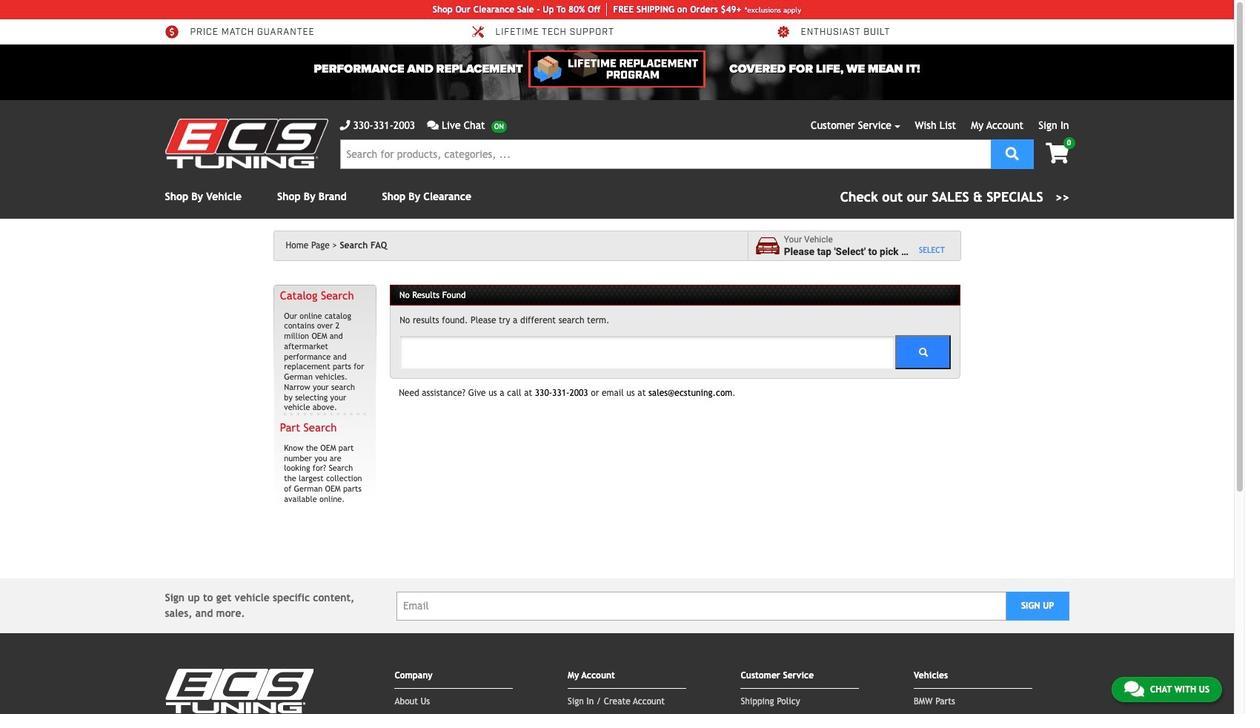 Task type: describe. For each thing, give the bounding box(es) containing it.
shopping cart image
[[1046, 143, 1070, 164]]

Email email field
[[397, 592, 1007, 620]]

comments image
[[1125, 680, 1145, 698]]

2 ecs tuning image from the top
[[165, 669, 313, 713]]

lifetime replacement program banner image
[[529, 50, 706, 87]]

phone image
[[340, 120, 350, 131]]



Task type: vqa. For each thing, say whether or not it's contained in the screenshot.
second through from the top
no



Task type: locate. For each thing, give the bounding box(es) containing it.
search image
[[1006, 146, 1020, 160]]

1 vertical spatial ecs tuning image
[[165, 669, 313, 713]]

0 vertical spatial ecs tuning image
[[165, 119, 328, 168]]

1 ecs tuning image from the top
[[165, 119, 328, 168]]

None text field
[[400, 335, 896, 369]]

Search text field
[[340, 139, 991, 169]]

white image
[[919, 347, 929, 358]]

ecs tuning image
[[165, 119, 328, 168], [165, 669, 313, 713]]

comments image
[[427, 120, 439, 131]]



